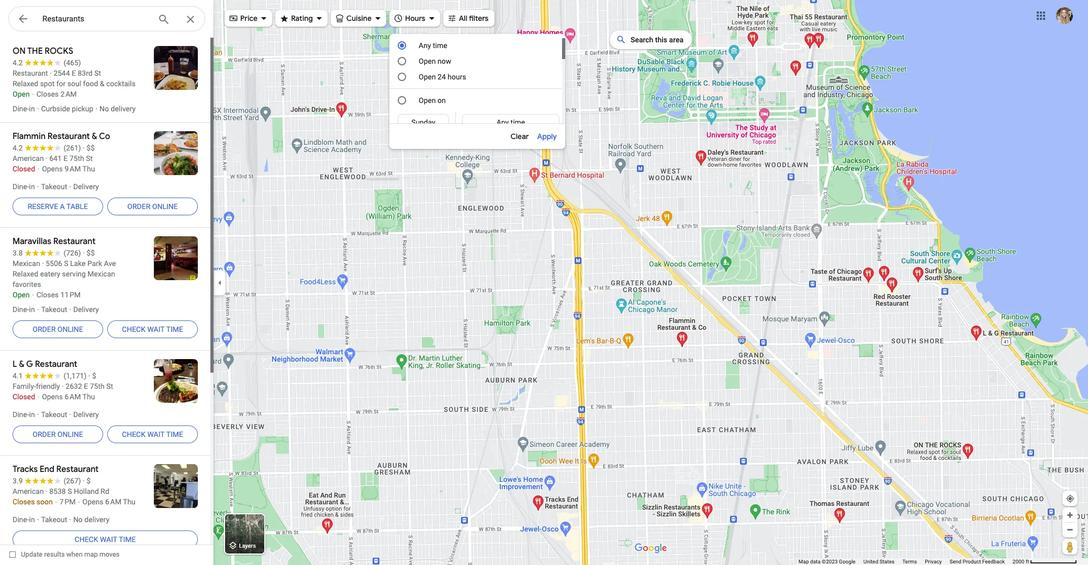 Task type: describe. For each thing, give the bounding box(es) containing it.
when
[[66, 551, 83, 559]]

price button
[[225, 7, 272, 30]]

2 vertical spatial online
[[57, 431, 83, 439]]

privacy
[[925, 560, 942, 565]]

filters
[[469, 14, 489, 23]]

Update results when map moves checkbox
[[9, 549, 120, 562]]

0 vertical spatial online
[[152, 203, 178, 211]]

1 vertical spatial check wait time link
[[107, 423, 198, 448]]

cuisine button
[[331, 7, 386, 30]]

0 vertical spatial any time
[[419, 41, 447, 50]]

order online link for middle 'check wait time' link
[[13, 423, 103, 448]]

all
[[459, 14, 468, 23]]

2 vertical spatial check wait time link
[[13, 528, 198, 553]]

 button
[[8, 6, 38, 34]]

wait for 'check wait time' link to the top
[[147, 326, 165, 334]]

0 vertical spatial check wait time
[[122, 326, 183, 334]]

privacy button
[[925, 559, 942, 566]]

on
[[438, 96, 446, 105]]

results
[[44, 551, 65, 559]]


[[447, 12, 457, 24]]

zoom in image
[[1066, 512, 1074, 520]]

states
[[880, 560, 895, 565]]

a
[[60, 203, 65, 211]]

 search field
[[8, 6, 205, 34]]

search
[[631, 36, 654, 44]]

2 vertical spatial check
[[75, 536, 98, 544]]

sunday
[[412, 118, 436, 127]]

cuisine
[[346, 14, 372, 23]]

this
[[655, 36, 668, 44]]

hours
[[448, 73, 466, 81]]

area
[[669, 36, 684, 44]]

collapse side panel image
[[214, 277, 226, 289]]

united states button
[[864, 559, 895, 566]]

moves
[[99, 551, 120, 559]]

layers
[[239, 544, 256, 550]]

send
[[950, 560, 962, 565]]

terms button
[[903, 559, 917, 566]]

reserve
[[28, 203, 58, 211]]

send product feedback
[[950, 560, 1005, 565]]

wait for middle 'check wait time' link
[[147, 431, 165, 439]]

apply
[[537, 132, 557, 141]]

1 vertical spatial online
[[57, 326, 83, 334]]

update results when map moves
[[21, 551, 120, 559]]

apply button
[[537, 130, 557, 143]]

product
[[963, 560, 981, 565]]

menu inside google maps element
[[390, 38, 566, 384]]

open on
[[419, 96, 446, 105]]

feedback
[[983, 560, 1005, 565]]

Open 24 hours radio
[[398, 73, 406, 81]]

 all filters
[[447, 12, 489, 24]]

2000
[[1013, 560, 1025, 565]]

time for the bottommost 'check wait time' link
[[119, 536, 136, 544]]

2000 ft
[[1013, 560, 1030, 565]]

hours
[[405, 14, 425, 23]]

clear button
[[511, 130, 537, 143]]

0 vertical spatial order online
[[127, 203, 178, 211]]

terms
[[903, 560, 917, 565]]

open for open on
[[419, 96, 436, 105]]

1 vertical spatial any
[[497, 118, 509, 127]]

open for open now
[[419, 57, 436, 65]]

google account: michelle dermenjian  
(michelle.dermenjian@adept.ai) image
[[1057, 7, 1073, 24]]

none field inside restaurants field
[[42, 13, 149, 25]]

map
[[799, 560, 809, 565]]


[[280, 12, 289, 24]]



Task type: locate. For each thing, give the bounding box(es) containing it.
menu
[[390, 38, 566, 384]]

1 horizontal spatial any
[[497, 118, 509, 127]]

1 vertical spatial order
[[33, 326, 56, 334]]

search this area button
[[610, 30, 692, 49]]

check
[[122, 326, 146, 334], [122, 431, 146, 439], [75, 536, 98, 544]]

0 vertical spatial wait
[[147, 326, 165, 334]]

wait for the bottommost 'check wait time' link
[[100, 536, 117, 544]]

0 horizontal spatial any time
[[419, 41, 447, 50]]

reserve a table
[[28, 203, 88, 211]]

footer inside google maps element
[[799, 559, 1013, 566]]

time for middle 'check wait time' link
[[166, 431, 183, 439]]

any time up open now at the top of page
[[419, 41, 447, 50]]

order online link
[[107, 194, 198, 219], [13, 317, 103, 342], [13, 423, 103, 448]]

google
[[839, 560, 856, 565]]

1 vertical spatial order online link
[[13, 317, 103, 342]]

search this area
[[631, 36, 684, 44]]

any time radio up clear on the left top of the page
[[469, 117, 553, 128]]

ft
[[1026, 560, 1030, 565]]

map data ©2023 google
[[799, 560, 856, 565]]

open now
[[419, 57, 451, 65]]

order online link for 'check wait time' link to the top
[[13, 317, 103, 342]]

2 vertical spatial wait
[[100, 536, 117, 544]]

map
[[84, 551, 98, 559]]

rating
[[291, 14, 313, 23]]

Sunday radio
[[405, 117, 442, 128]]

footer containing map data ©2023 google
[[799, 559, 1013, 566]]

any time up clear on the left top of the page
[[497, 118, 525, 127]]

2 vertical spatial order online link
[[13, 423, 103, 448]]

0 vertical spatial open
[[419, 57, 436, 65]]

show your location image
[[1066, 495, 1075, 504]]

Any time radio
[[398, 41, 406, 50], [469, 117, 553, 128]]

None field
[[42, 13, 149, 25]]

 rating
[[280, 12, 313, 24]]

1 horizontal spatial any time
[[497, 118, 525, 127]]


[[394, 12, 403, 24]]

check wait time link
[[107, 317, 198, 342], [107, 423, 198, 448], [13, 528, 198, 553]]

1 vertical spatial check
[[122, 431, 146, 439]]

1 vertical spatial open
[[419, 73, 436, 81]]

footer
[[799, 559, 1013, 566]]

open 24 hours
[[419, 73, 466, 81]]

1 vertical spatial any time radio
[[469, 117, 553, 128]]

price
[[240, 14, 258, 23]]

Open on radio
[[398, 96, 406, 105]]

open
[[419, 57, 436, 65], [419, 73, 436, 81], [419, 96, 436, 105]]

online
[[152, 203, 178, 211], [57, 326, 83, 334], [57, 431, 83, 439]]

 hours
[[394, 12, 425, 24]]

0 vertical spatial order online link
[[107, 194, 198, 219]]

open left 24
[[419, 73, 436, 81]]

1 vertical spatial wait
[[147, 431, 165, 439]]

1 vertical spatial any time
[[497, 118, 525, 127]]

2 vertical spatial order
[[33, 431, 56, 439]]

1 vertical spatial order online
[[33, 326, 83, 334]]

1 horizontal spatial any time radio
[[469, 117, 553, 128]]

table
[[66, 203, 88, 211]]

now
[[438, 57, 451, 65]]

3 open from the top
[[419, 96, 436, 105]]

any time
[[419, 41, 447, 50], [497, 118, 525, 127]]

reserve a table link
[[13, 194, 103, 219]]

dialog
[[390, 38, 566, 384]]

united
[[864, 560, 879, 565]]

0 vertical spatial any
[[419, 41, 431, 50]]

results for restaurants feed
[[0, 38, 214, 561]]

0 vertical spatial order
[[127, 203, 150, 211]]

0 vertical spatial check wait time link
[[107, 317, 198, 342]]

0 vertical spatial any time radio
[[398, 41, 406, 50]]

dialog containing clear
[[390, 38, 566, 384]]

zoom out image
[[1066, 527, 1074, 535]]

2000 ft button
[[1013, 560, 1077, 565]]

Open now radio
[[398, 57, 406, 65]]

©2023
[[822, 560, 838, 565]]

time
[[433, 41, 447, 50], [511, 118, 525, 127], [166, 326, 183, 334], [166, 431, 183, 439], [119, 536, 136, 544]]

show street view coverage image
[[1063, 540, 1078, 555]]

any time radio containing any time
[[469, 117, 553, 128]]

order
[[127, 203, 150, 211], [33, 326, 56, 334], [33, 431, 56, 439]]

2 vertical spatial order online
[[33, 431, 83, 439]]

check wait time
[[122, 326, 183, 334], [122, 431, 183, 439], [75, 536, 136, 544]]

1 vertical spatial check wait time
[[122, 431, 183, 439]]

update
[[21, 551, 43, 559]]


[[17, 12, 29, 26]]

0 horizontal spatial any
[[419, 41, 431, 50]]

any
[[419, 41, 431, 50], [497, 118, 509, 127]]

open left the on
[[419, 96, 436, 105]]

united states
[[864, 560, 895, 565]]

dialog inside google maps element
[[390, 38, 566, 384]]

menu containing any time
[[390, 38, 566, 384]]

send product feedback button
[[950, 559, 1005, 566]]

0 vertical spatial check
[[122, 326, 146, 334]]

Restaurants field
[[8, 6, 205, 32]]

0 horizontal spatial any time radio
[[398, 41, 406, 50]]

any time radio up open now radio
[[398, 41, 406, 50]]

data
[[810, 560, 821, 565]]

wait
[[147, 326, 165, 334], [147, 431, 165, 439], [100, 536, 117, 544]]

2 vertical spatial open
[[419, 96, 436, 105]]

clear
[[511, 132, 529, 141]]

1 open from the top
[[419, 57, 436, 65]]

open left now
[[419, 57, 436, 65]]

24
[[438, 73, 446, 81]]

2 open from the top
[[419, 73, 436, 81]]

google maps element
[[0, 0, 1088, 566]]

order online
[[127, 203, 178, 211], [33, 326, 83, 334], [33, 431, 83, 439]]

time for 'check wait time' link to the top
[[166, 326, 183, 334]]

open for open 24 hours
[[419, 73, 436, 81]]

2 vertical spatial check wait time
[[75, 536, 136, 544]]



Task type: vqa. For each thing, say whether or not it's contained in the screenshot.
THE  HOURS
yes



